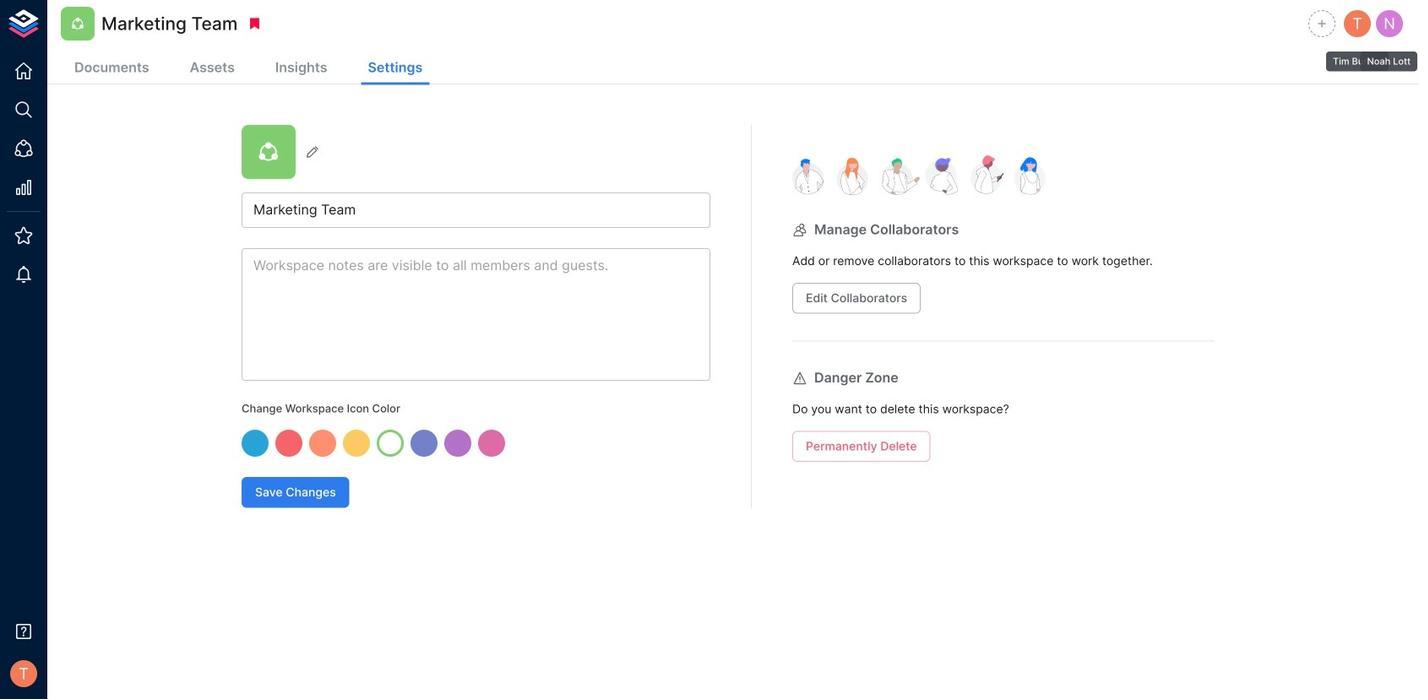 Task type: locate. For each thing, give the bounding box(es) containing it.
Workspace Name text field
[[242, 193, 710, 228]]

Workspace notes are visible to all members and guests. text field
[[242, 248, 710, 381]]

tooltip
[[1325, 40, 1391, 73], [1359, 40, 1419, 73]]



Task type: describe. For each thing, give the bounding box(es) containing it.
remove bookmark image
[[247, 16, 262, 31]]

2 tooltip from the left
[[1359, 40, 1419, 73]]

1 tooltip from the left
[[1325, 40, 1391, 73]]



Task type: vqa. For each thing, say whether or not it's contained in the screenshot.
Workspace Name Text Box
yes



